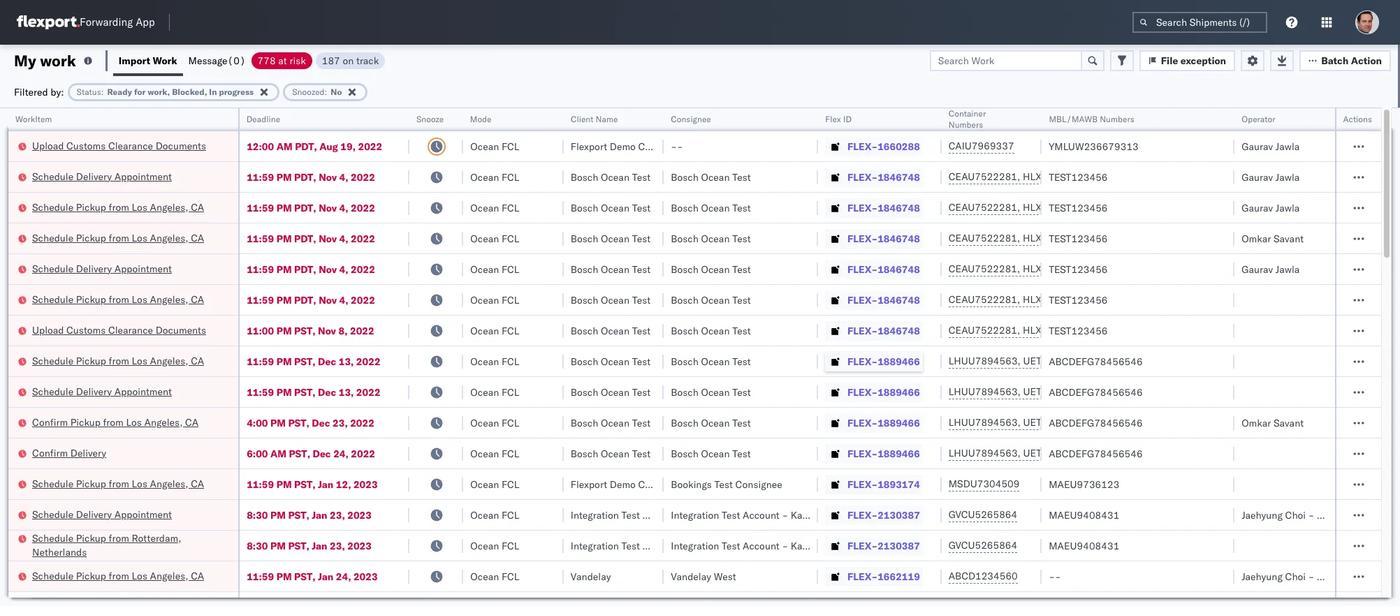 Task type: locate. For each thing, give the bounding box(es) containing it.
dec
[[318, 355, 336, 368], [318, 386, 336, 399], [312, 417, 330, 430], [313, 448, 331, 460]]

ocean fcl
[[471, 140, 520, 153], [471, 171, 520, 184], [471, 202, 520, 214], [471, 232, 520, 245], [471, 263, 520, 276], [471, 294, 520, 307], [471, 325, 520, 337], [471, 355, 520, 368], [471, 386, 520, 399], [471, 417, 520, 430], [471, 448, 520, 460], [471, 479, 520, 491], [471, 509, 520, 522], [471, 540, 520, 553], [471, 571, 520, 583]]

resize handle column header for flex id
[[925, 108, 942, 607]]

1 upload customs clearance documents button from the top
[[32, 139, 206, 154]]

1 horizontal spatial vandelay
[[671, 571, 712, 583]]

8:30 pm pst, jan 23, 2023 up 11:59 pm pst, jan 24, 2023
[[247, 540, 372, 553]]

integration test account - karl lagerfeld for schedule pickup from rotterdam, netherlands
[[671, 540, 853, 553]]

2130387 down 1893174
[[878, 509, 921, 522]]

omkar savant for abcdefg78456546
[[1242, 417, 1305, 430]]

1 vertical spatial 24,
[[336, 571, 351, 583]]

2 schedule delivery appointment link from the top
[[32, 262, 172, 276]]

3 flex- from the top
[[848, 202, 878, 214]]

0 vertical spatial karl
[[791, 509, 809, 522]]

confirm delivery link
[[32, 446, 106, 460]]

3 jawla from the top
[[1276, 202, 1301, 214]]

flex-2130387 down flex-1893174 at right
[[848, 509, 921, 522]]

1 horizontal spatial numbers
[[1100, 114, 1135, 124]]

3 lhuu7894563, uetu5238478 from the top
[[949, 417, 1092, 429]]

4, for fourth schedule pickup from los angeles, ca link from the bottom
[[339, 294, 349, 307]]

schedule delivery appointment button for 11:59 pm pdt, nov 4, 2022
[[32, 262, 172, 277]]

0 vertical spatial upload
[[32, 139, 64, 152]]

angeles, inside 'link'
[[144, 416, 183, 429]]

fcl
[[502, 140, 520, 153], [502, 171, 520, 184], [502, 202, 520, 214], [502, 232, 520, 245], [502, 263, 520, 276], [502, 294, 520, 307], [502, 325, 520, 337], [502, 355, 520, 368], [502, 386, 520, 399], [502, 417, 520, 430], [502, 448, 520, 460], [502, 479, 520, 491], [502, 509, 520, 522], [502, 540, 520, 553], [502, 571, 520, 583]]

integration down bookings
[[671, 509, 720, 522]]

schedule delivery appointment button for 11:59 pm pst, dec 13, 2022
[[32, 385, 172, 400]]

0 vertical spatial integration test account - karl lagerfeld
[[671, 509, 853, 522]]

filtered
[[14, 86, 48, 98]]

(0)
[[228, 54, 246, 67]]

11 fcl from the top
[[502, 448, 520, 460]]

6:00
[[247, 448, 268, 460]]

2 hlxu6269489, from the top
[[1023, 201, 1095, 214]]

flex-1662119 button
[[826, 567, 923, 587], [826, 567, 923, 587]]

5 ceau7522281, from the top
[[949, 294, 1021, 306]]

4 hlxu6269489, from the top
[[1023, 263, 1095, 275]]

pdt, for 12:00 am pdt, aug 19, 2022's upload customs clearance documents link
[[295, 140, 317, 153]]

0 vertical spatial customs
[[66, 139, 106, 152]]

file exception button
[[1140, 50, 1236, 71], [1140, 50, 1236, 71]]

from
[[109, 201, 129, 214], [109, 232, 129, 244], [109, 293, 129, 306], [109, 355, 129, 367], [103, 416, 124, 429], [109, 478, 129, 490], [109, 532, 129, 545], [109, 570, 129, 583]]

12 flex- from the top
[[848, 479, 878, 491]]

1 vertical spatial upload customs clearance documents
[[32, 324, 206, 337]]

resize handle column header for mode
[[547, 108, 564, 607]]

0 horizontal spatial numbers
[[949, 120, 984, 130]]

3 schedule pickup from los angeles, ca from the top
[[32, 293, 204, 306]]

6 resize handle column header from the left
[[802, 108, 819, 607]]

status
[[77, 86, 101, 97]]

2 clearance from the top
[[108, 324, 153, 337]]

resize handle column header for consignee
[[802, 108, 819, 607]]

2 schedule pickup from los angeles, ca link from the top
[[32, 231, 204, 245]]

1 horizontal spatial :
[[325, 86, 327, 97]]

: left the no
[[325, 86, 327, 97]]

: left ready
[[101, 86, 104, 97]]

9 ocean fcl from the top
[[471, 386, 520, 399]]

0 horizontal spatial vandelay
[[571, 571, 611, 583]]

1 lagerfeld from the top
[[812, 509, 853, 522]]

numbers down the container
[[949, 120, 984, 130]]

6 schedule from the top
[[32, 355, 74, 367]]

Search Work text field
[[930, 50, 1083, 71]]

upload customs clearance documents button for 11:00 pm pst, nov 8, 2022
[[32, 323, 206, 339]]

flex-2130387 up flex-1662119
[[848, 540, 921, 553]]

flex id
[[826, 114, 852, 124]]

hlxu6269489,
[[1023, 171, 1095, 183], [1023, 201, 1095, 214], [1023, 232, 1095, 245], [1023, 263, 1095, 275], [1023, 294, 1095, 306], [1023, 324, 1095, 337]]

batch
[[1322, 54, 1350, 67]]

1 1889466 from the top
[[878, 355, 921, 368]]

0 vertical spatial upload customs clearance documents link
[[32, 139, 206, 153]]

4 schedule delivery appointment link from the top
[[32, 508, 172, 522]]

delivery for 8:30 pm pst, jan 23, 2023
[[76, 509, 112, 521]]

0 vertical spatial lagerfeld
[[812, 509, 853, 522]]

delivery inside button
[[70, 447, 106, 460]]

lagerfeld for schedule pickup from rotterdam, netherlands
[[812, 540, 853, 553]]

confirm inside 'link'
[[32, 416, 68, 429]]

7 fcl from the top
[[502, 325, 520, 337]]

11:59 pm pst, dec 13, 2022 up 4:00 pm pst, dec 23, 2022
[[247, 386, 381, 399]]

jan
[[318, 479, 334, 491], [312, 509, 328, 522], [312, 540, 328, 553], [318, 571, 334, 583]]

5 resize handle column header from the left
[[648, 108, 664, 607]]

0 vertical spatial 24,
[[334, 448, 349, 460]]

1 4, from the top
[[339, 171, 349, 184]]

dec up 6:00 am pst, dec 24, 2022
[[312, 417, 330, 430]]

0 horizontal spatial :
[[101, 86, 104, 97]]

1 vertical spatial demo
[[610, 479, 636, 491]]

23, up 11:59 pm pst, jan 24, 2023
[[330, 540, 345, 553]]

15 flex- from the top
[[848, 571, 878, 583]]

1 lhuu7894563, uetu5238478 from the top
[[949, 355, 1092, 368]]

0 vertical spatial flexport demo consignee
[[571, 140, 686, 153]]

jawla for schedule pickup from los angeles, ca
[[1276, 202, 1301, 214]]

5 flex-1846748 from the top
[[848, 294, 921, 307]]

0 vertical spatial 8:30
[[247, 509, 268, 522]]

2 gaurav jawla from the top
[[1242, 171, 1301, 184]]

abcdefg78456546
[[1049, 355, 1143, 368], [1049, 386, 1143, 399], [1049, 417, 1143, 430], [1049, 448, 1143, 460]]

1 vertical spatial 23,
[[330, 509, 345, 522]]

5 ceau7522281, hlxu6269489, hlxu8034992 from the top
[[949, 294, 1166, 306]]

pst,
[[294, 325, 316, 337], [294, 355, 316, 368], [294, 386, 316, 399], [288, 417, 310, 430], [289, 448, 310, 460], [294, 479, 316, 491], [288, 509, 310, 522], [288, 540, 310, 553], [294, 571, 316, 583]]

4 schedule delivery appointment button from the top
[[32, 508, 172, 523]]

test
[[632, 171, 651, 184], [733, 171, 751, 184], [632, 202, 651, 214], [733, 202, 751, 214], [632, 232, 651, 245], [733, 232, 751, 245], [632, 263, 651, 276], [733, 263, 751, 276], [632, 294, 651, 307], [733, 294, 751, 307], [632, 325, 651, 337], [733, 325, 751, 337], [632, 355, 651, 368], [733, 355, 751, 368], [632, 386, 651, 399], [733, 386, 751, 399], [632, 417, 651, 430], [733, 417, 751, 430], [632, 448, 651, 460], [733, 448, 751, 460], [715, 479, 733, 491], [722, 509, 741, 522], [1318, 509, 1336, 522], [722, 540, 741, 553]]

4 hlxu8034992 from the top
[[1098, 263, 1166, 275]]

1 demo from the top
[[610, 140, 636, 153]]

2 schedule delivery appointment from the top
[[32, 263, 172, 275]]

gvcu5265864 down msdu7304509
[[949, 509, 1018, 522]]

2 omkar savant from the top
[[1242, 417, 1305, 430]]

1846748 for fourth schedule pickup from los angeles, ca link from the bottom
[[878, 294, 921, 307]]

schedule delivery appointment button
[[32, 170, 172, 185], [32, 262, 172, 277], [32, 385, 172, 400], [32, 508, 172, 523]]

2023 for schedule pickup from los angeles, ca
[[354, 479, 378, 491]]

4:00
[[247, 417, 268, 430]]

confirm
[[32, 416, 68, 429], [32, 447, 68, 460]]

upload customs clearance documents link
[[32, 139, 206, 153], [32, 323, 206, 337]]

ca inside 'link'
[[185, 416, 199, 429]]

1 vertical spatial integration
[[671, 540, 720, 553]]

flex-1889466
[[848, 355, 921, 368], [848, 386, 921, 399], [848, 417, 921, 430], [848, 448, 921, 460]]

0 vertical spatial gvcu5265864
[[949, 509, 1018, 522]]

10 flex- from the top
[[848, 417, 878, 430]]

1 vertical spatial upload customs clearance documents link
[[32, 323, 206, 337]]

maeu9408431 for schedule delivery appointment
[[1049, 509, 1120, 522]]

demo down the 'name'
[[610, 140, 636, 153]]

2 customs from the top
[[66, 324, 106, 337]]

nov
[[319, 171, 337, 184], [319, 202, 337, 214], [319, 232, 337, 245], [319, 263, 337, 276], [319, 294, 337, 307], [318, 325, 336, 337]]

1 vertical spatial upload customs clearance documents button
[[32, 323, 206, 339]]

ceau7522281, hlxu6269489, hlxu8034992 for first schedule delivery appointment link from the top
[[949, 171, 1166, 183]]

pickup
[[76, 201, 106, 214], [76, 232, 106, 244], [76, 293, 106, 306], [76, 355, 106, 367], [70, 416, 101, 429], [76, 478, 106, 490], [76, 532, 106, 545], [76, 570, 106, 583]]

gvcu5265864 up abcd1234560
[[949, 540, 1018, 552]]

flexport for bookings test consignee
[[571, 479, 608, 491]]

nov for second schedule pickup from los angeles, ca link from the top of the page
[[319, 232, 337, 245]]

0 vertical spatial documents
[[156, 139, 206, 152]]

jan for schedule delivery appointment
[[312, 509, 328, 522]]

8:30 down 6:00
[[247, 509, 268, 522]]

1 vertical spatial omkar savant
[[1242, 417, 1305, 430]]

1 vertical spatial maeu9408431
[[1049, 540, 1120, 553]]

nov for first schedule delivery appointment link from the top
[[319, 171, 337, 184]]

gaurav for upload customs clearance documents
[[1242, 140, 1274, 153]]

1 omkar savant from the top
[[1242, 232, 1305, 245]]

consignee inside button
[[671, 114, 712, 124]]

2 upload from the top
[[32, 324, 64, 337]]

schedule delivery appointment link for 8:30 pm pst, jan 23, 2023
[[32, 508, 172, 522]]

schedule pickup from los angeles, ca link
[[32, 200, 204, 214], [32, 231, 204, 245], [32, 293, 204, 307], [32, 354, 204, 368], [32, 477, 204, 491], [32, 569, 204, 583]]

jan for schedule pickup from rotterdam, netherlands
[[312, 540, 328, 553]]

flex-
[[848, 140, 878, 153], [848, 171, 878, 184], [848, 202, 878, 214], [848, 232, 878, 245], [848, 263, 878, 276], [848, 294, 878, 307], [848, 325, 878, 337], [848, 355, 878, 368], [848, 386, 878, 399], [848, 417, 878, 430], [848, 448, 878, 460], [848, 479, 878, 491], [848, 509, 878, 522], [848, 540, 878, 553], [848, 571, 878, 583]]

am for pdt,
[[277, 140, 293, 153]]

ocean
[[471, 140, 499, 153], [471, 171, 499, 184], [601, 171, 630, 184], [702, 171, 730, 184], [471, 202, 499, 214], [601, 202, 630, 214], [702, 202, 730, 214], [471, 232, 499, 245], [601, 232, 630, 245], [702, 232, 730, 245], [471, 263, 499, 276], [601, 263, 630, 276], [702, 263, 730, 276], [471, 294, 499, 307], [601, 294, 630, 307], [702, 294, 730, 307], [471, 325, 499, 337], [601, 325, 630, 337], [702, 325, 730, 337], [471, 355, 499, 368], [601, 355, 630, 368], [702, 355, 730, 368], [471, 386, 499, 399], [601, 386, 630, 399], [702, 386, 730, 399], [471, 417, 499, 430], [601, 417, 630, 430], [702, 417, 730, 430], [471, 448, 499, 460], [601, 448, 630, 460], [702, 448, 730, 460], [471, 479, 499, 491], [471, 509, 499, 522], [471, 540, 499, 553], [471, 571, 499, 583]]

1 vertical spatial lagerfeld
[[812, 540, 853, 553]]

ceau7522281,
[[949, 171, 1021, 183], [949, 201, 1021, 214], [949, 232, 1021, 245], [949, 263, 1021, 275], [949, 294, 1021, 306], [949, 324, 1021, 337]]

2 gaurav from the top
[[1242, 171, 1274, 184]]

1 vertical spatial flexport demo consignee
[[571, 479, 686, 491]]

lagerfeld for schedule delivery appointment
[[812, 509, 853, 522]]

0 vertical spatial 2130387
[[878, 509, 921, 522]]

6 schedule pickup from los angeles, ca link from the top
[[32, 569, 204, 583]]

resize handle column header for container numbers
[[1026, 108, 1042, 607]]

hlxu8034992
[[1098, 171, 1166, 183], [1098, 201, 1166, 214], [1098, 232, 1166, 245], [1098, 263, 1166, 275], [1098, 294, 1166, 306], [1098, 324, 1166, 337]]

flex-1660288 button
[[826, 137, 923, 156], [826, 137, 923, 156]]

24, for 2022
[[334, 448, 349, 460]]

2 vertical spatial 23,
[[330, 540, 345, 553]]

numbers up ymluw236679313 at the right of page
[[1100, 114, 1135, 124]]

1 vertical spatial flexport
[[571, 479, 608, 491]]

documents for 12:00 am pdt, aug 19, 2022
[[156, 139, 206, 152]]

gaurav
[[1242, 140, 1274, 153], [1242, 171, 1274, 184], [1242, 202, 1274, 214], [1242, 263, 1274, 276]]

flexport
[[571, 140, 608, 153], [571, 479, 608, 491]]

11:59 pm pst, jan 24, 2023
[[247, 571, 378, 583]]

savant
[[1274, 232, 1305, 245], [1274, 417, 1305, 430]]

5 flex- from the top
[[848, 263, 878, 276]]

0 vertical spatial 8:30 pm pst, jan 23, 2023
[[247, 509, 372, 522]]

upload
[[32, 139, 64, 152], [32, 324, 64, 337]]

0 vertical spatial integration
[[671, 509, 720, 522]]

0 vertical spatial am
[[277, 140, 293, 153]]

13, up 4:00 pm pst, dec 23, 2022
[[339, 386, 354, 399]]

demo left bookings
[[610, 479, 636, 491]]

forwarding
[[80, 16, 133, 29]]

8 resize handle column header from the left
[[1026, 108, 1042, 607]]

1 vertical spatial 2130387
[[878, 540, 921, 553]]

numbers for mbl/mawb numbers
[[1100, 114, 1135, 124]]

am right 6:00
[[271, 448, 287, 460]]

schedule delivery appointment for 11:59 pm pdt, nov 4, 2022
[[32, 263, 172, 275]]

mode
[[471, 114, 492, 124]]

--
[[671, 140, 683, 153], [1049, 571, 1062, 583]]

0 vertical spatial omkar savant
[[1242, 232, 1305, 245]]

vandelay for vandelay west
[[671, 571, 712, 583]]

1 schedule delivery appointment link from the top
[[32, 170, 172, 184]]

2130387 up 1662119
[[878, 540, 921, 553]]

0 vertical spatial 11:59 pm pst, dec 13, 2022
[[247, 355, 381, 368]]

appointment for 8:30 pm pst, jan 23, 2023
[[114, 509, 172, 521]]

netherlands
[[32, 546, 87, 559]]

msdu7304509
[[949, 478, 1020, 491]]

lagerfeld up flex-1662119
[[812, 540, 853, 553]]

demo
[[610, 140, 636, 153], [610, 479, 636, 491]]

schedule pickup from los angeles, ca button
[[32, 200, 204, 216], [32, 231, 204, 246], [32, 293, 204, 308], [32, 354, 204, 369], [32, 477, 204, 493], [32, 569, 204, 585]]

schedule pickup from rotterdam, netherlands link
[[32, 532, 220, 560]]

1 horizontal spatial --
[[1049, 571, 1062, 583]]

upload customs clearance documents button
[[32, 139, 206, 154], [32, 323, 206, 339]]

karl for schedule pickup from rotterdam, netherlands
[[791, 540, 809, 553]]

11:59 pm pst, dec 13, 2022 down 11:00 pm pst, nov 8, 2022
[[247, 355, 381, 368]]

import work button
[[113, 45, 183, 76]]

8:30 for schedule delivery appointment
[[247, 509, 268, 522]]

rotterdam,
[[132, 532, 181, 545]]

resize handle column header for workitem
[[222, 108, 239, 607]]

4 resize handle column header from the left
[[547, 108, 564, 607]]

schedule delivery appointment link for 11:59 pm pst, dec 13, 2022
[[32, 385, 172, 399]]

2 maeu9408431 from the top
[[1049, 540, 1120, 553]]

4 gaurav jawla from the top
[[1242, 263, 1301, 276]]

13, down 8,
[[339, 355, 354, 368]]

1 11:59 pm pst, dec 13, 2022 from the top
[[247, 355, 381, 368]]

customs for 11:00 pm pst, nov 8, 2022
[[66, 324, 106, 337]]

integration test account - karl lagerfeld down bookings test consignee
[[671, 509, 853, 522]]

clearance for 12:00 am pdt, aug 19, 2022
[[108, 139, 153, 152]]

11:59 pm pst, dec 13, 2022
[[247, 355, 381, 368], [247, 386, 381, 399]]

on
[[343, 54, 354, 67]]

jawla for schedule delivery appointment
[[1276, 171, 1301, 184]]

0 horizontal spatial --
[[671, 140, 683, 153]]

schedule pickup from rotterdam, netherlands button
[[32, 532, 220, 561]]

1 account from the top
[[743, 509, 780, 522]]

8:30 up 11:59 pm pst, jan 24, 2023
[[247, 540, 268, 553]]

confirm pickup from los angeles, ca link
[[32, 416, 199, 430]]

6 schedule pickup from los angeles, ca button from the top
[[32, 569, 204, 585]]

23,
[[333, 417, 348, 430], [330, 509, 345, 522], [330, 540, 345, 553]]

ca
[[191, 201, 204, 214], [191, 232, 204, 244], [191, 293, 204, 306], [191, 355, 204, 367], [185, 416, 199, 429], [191, 478, 204, 490], [191, 570, 204, 583]]

2130387 for schedule pickup from rotterdam, netherlands
[[878, 540, 921, 553]]

0 vertical spatial demo
[[610, 140, 636, 153]]

1 karl from the top
[[791, 509, 809, 522]]

confirm for confirm pickup from los angeles, ca
[[32, 416, 68, 429]]

0 vertical spatial omkar
[[1242, 232, 1272, 245]]

1 jawla from the top
[[1276, 140, 1301, 153]]

0 vertical spatial flex-2130387
[[848, 509, 921, 522]]

5 schedule from the top
[[32, 293, 74, 306]]

1 vertical spatial 11:59 pm pst, dec 13, 2022
[[247, 386, 381, 399]]

11 resize handle column header from the left
[[1365, 108, 1382, 607]]

omkar for abcdefg78456546
[[1242, 417, 1272, 430]]

2023 for schedule delivery appointment
[[348, 509, 372, 522]]

8:30 pm pst, jan 23, 2023 down 11:59 pm pst, jan 12, 2023
[[247, 509, 372, 522]]

23, up 6:00 am pst, dec 24, 2022
[[333, 417, 348, 430]]

numbers inside "container numbers"
[[949, 120, 984, 130]]

flex-1889466 button
[[826, 352, 923, 372], [826, 352, 923, 372], [826, 383, 923, 402], [826, 383, 923, 402], [826, 414, 923, 433], [826, 414, 923, 433], [826, 444, 923, 464], [826, 444, 923, 464]]

gaurav jawla
[[1242, 140, 1301, 153], [1242, 171, 1301, 184], [1242, 202, 1301, 214], [1242, 263, 1301, 276]]

flex id button
[[819, 111, 928, 125]]

0 vertical spatial account
[[743, 509, 780, 522]]

upload for 11:00 pm pst, nov 8, 2022
[[32, 324, 64, 337]]

ceau7522281, hlxu6269489, hlxu8034992 for first schedule pickup from los angeles, ca link
[[949, 201, 1166, 214]]

omkar
[[1242, 232, 1272, 245], [1242, 417, 1272, 430]]

upload customs clearance documents button for 12:00 am pdt, aug 19, 2022
[[32, 139, 206, 154]]

1 vertical spatial 8:30
[[247, 540, 268, 553]]

resize handle column header
[[222, 108, 239, 607], [393, 108, 410, 607], [447, 108, 464, 607], [547, 108, 564, 607], [648, 108, 664, 607], [802, 108, 819, 607], [925, 108, 942, 607], [1026, 108, 1042, 607], [1219, 108, 1235, 607], [1319, 108, 1336, 607], [1365, 108, 1382, 607]]

2 omkar from the top
[[1242, 417, 1272, 430]]

integration test account - karl lagerfeld for schedule delivery appointment
[[671, 509, 853, 522]]

0 vertical spatial maeu9408431
[[1049, 509, 1120, 522]]

integration for schedule pickup from rotterdam, netherlands
[[671, 540, 720, 553]]

omkar savant
[[1242, 232, 1305, 245], [1242, 417, 1305, 430]]

flex-1846748 button
[[826, 167, 923, 187], [826, 167, 923, 187], [826, 198, 923, 218], [826, 198, 923, 218], [826, 229, 923, 249], [826, 229, 923, 249], [826, 260, 923, 279], [826, 260, 923, 279], [826, 290, 923, 310], [826, 290, 923, 310], [826, 321, 923, 341], [826, 321, 923, 341]]

flexport demo consignee
[[571, 140, 686, 153], [571, 479, 686, 491]]

24,
[[334, 448, 349, 460], [336, 571, 351, 583]]

2 schedule delivery appointment button from the top
[[32, 262, 172, 277]]

1 vertical spatial integration test account - karl lagerfeld
[[671, 540, 853, 553]]

6 ceau7522281, hlxu6269489, hlxu8034992 from the top
[[949, 324, 1166, 337]]

2130387 for schedule delivery appointment
[[878, 509, 921, 522]]

dec up 4:00 pm pst, dec 23, 2022
[[318, 386, 336, 399]]

1 vertical spatial upload
[[32, 324, 64, 337]]

am right 12:00
[[277, 140, 293, 153]]

4 abcdefg78456546 from the top
[[1049, 448, 1143, 460]]

2 flex- from the top
[[848, 171, 878, 184]]

work
[[153, 54, 177, 67]]

los
[[132, 201, 147, 214], [132, 232, 147, 244], [132, 293, 147, 306], [132, 355, 147, 367], [126, 416, 142, 429], [132, 478, 147, 490], [132, 570, 147, 583]]

workitem
[[15, 114, 52, 124]]

4 schedule delivery appointment from the top
[[32, 509, 172, 521]]

1 vertical spatial karl
[[791, 540, 809, 553]]

1 vertical spatial account
[[743, 540, 780, 553]]

1 2130387 from the top
[[878, 509, 921, 522]]

lagerfeld down flex-1893174 at right
[[812, 509, 853, 522]]

4 11:59 pm pdt, nov 4, 2022 from the top
[[247, 263, 375, 276]]

1 1846748 from the top
[[878, 171, 921, 184]]

1 gaurav from the top
[[1242, 140, 1274, 153]]

4:00 pm pst, dec 23, 2022
[[247, 417, 375, 430]]

4 fcl from the top
[[502, 232, 520, 245]]

upload customs clearance documents link for 11:00 pm pst, nov 8, 2022
[[32, 323, 206, 337]]

1 vertical spatial clearance
[[108, 324, 153, 337]]

1660288
[[878, 140, 921, 153]]

1 vertical spatial 13,
[[339, 386, 354, 399]]

import
[[119, 54, 150, 67]]

omkar for test123456
[[1242, 232, 1272, 245]]

4 1846748 from the top
[[878, 263, 921, 276]]

2 11:59 pm pst, dec 13, 2022 from the top
[[247, 386, 381, 399]]

0 vertical spatial savant
[[1274, 232, 1305, 245]]

1 vertical spatial customs
[[66, 324, 106, 337]]

3 uetu5238478 from the top
[[1024, 417, 1092, 429]]

resize handle column header for mbl/mawb numbers
[[1219, 108, 1235, 607]]

exception
[[1181, 54, 1227, 67]]

numbers inside button
[[1100, 114, 1135, 124]]

appointment for 11:59 pm pst, dec 13, 2022
[[114, 386, 172, 398]]

6 1846748 from the top
[[878, 325, 921, 337]]

0 vertical spatial flexport
[[571, 140, 608, 153]]

2 4, from the top
[[339, 202, 349, 214]]

1 clearance from the top
[[108, 139, 153, 152]]

23, for schedule pickup from rotterdam, netherlands
[[330, 540, 345, 553]]

integration test account - karl lagerfeld up west
[[671, 540, 853, 553]]

0 vertical spatial upload customs clearance documents
[[32, 139, 206, 152]]

0 vertical spatial 13,
[[339, 355, 354, 368]]

1 vertical spatial 8:30 pm pst, jan 23, 2023
[[247, 540, 372, 553]]

1 ceau7522281, from the top
[[949, 171, 1021, 183]]

4 schedule pickup from los angeles, ca button from the top
[[32, 354, 204, 369]]

1 schedule delivery appointment from the top
[[32, 170, 172, 183]]

integration up "vandelay west"
[[671, 540, 720, 553]]

1 lhuu7894563, from the top
[[949, 355, 1021, 368]]

10 resize handle column header from the left
[[1319, 108, 1336, 607]]

consignee
[[671, 114, 712, 124], [639, 140, 686, 153], [639, 479, 686, 491], [736, 479, 783, 491]]

2 abcdefg78456546 from the top
[[1049, 386, 1143, 399]]

0 vertical spatial clearance
[[108, 139, 153, 152]]

1 vertical spatial confirm
[[32, 447, 68, 460]]

3 4, from the top
[[339, 232, 349, 245]]

23, down 12,
[[330, 509, 345, 522]]

1 vertical spatial am
[[271, 448, 287, 460]]

maeu9736123
[[1049, 479, 1120, 491]]

demo for bookings
[[610, 479, 636, 491]]

5 4, from the top
[[339, 294, 349, 307]]

1 vertical spatial documents
[[156, 324, 206, 337]]

0 vertical spatial --
[[671, 140, 683, 153]]

in
[[209, 86, 217, 97]]

1 vertical spatial omkar
[[1242, 417, 1272, 430]]

1 vertical spatial flex-2130387
[[848, 540, 921, 553]]

2 karl from the top
[[791, 540, 809, 553]]

0 vertical spatial confirm
[[32, 416, 68, 429]]

8 fcl from the top
[[502, 355, 520, 368]]

container
[[949, 108, 987, 119]]

1846748 for first schedule pickup from los angeles, ca link
[[878, 202, 921, 214]]

-
[[671, 140, 677, 153], [677, 140, 683, 153], [783, 509, 789, 522], [1309, 509, 1315, 522], [783, 540, 789, 553], [1049, 571, 1056, 583], [1056, 571, 1062, 583]]

0 vertical spatial upload customs clearance documents button
[[32, 139, 206, 154]]

3 flex-1889466 from the top
[[848, 417, 921, 430]]

3 schedule from the top
[[32, 232, 74, 244]]

karl for schedule delivery appointment
[[791, 509, 809, 522]]

1 vertical spatial gvcu5265864
[[949, 540, 1018, 552]]

1846748 for upload customs clearance documents link associated with 11:00 pm pst, nov 8, 2022
[[878, 325, 921, 337]]

2 hlxu8034992 from the top
[[1098, 201, 1166, 214]]

1 vertical spatial savant
[[1274, 417, 1305, 430]]

integration
[[671, 509, 720, 522], [671, 540, 720, 553]]

2130387
[[878, 509, 921, 522], [878, 540, 921, 553]]

flex-2130387 for schedule pickup from rotterdam, netherlands
[[848, 540, 921, 553]]



Task type: describe. For each thing, give the bounding box(es) containing it.
1 vertical spatial --
[[1049, 571, 1062, 583]]

caiu7969337
[[949, 140, 1015, 152]]

id
[[844, 114, 852, 124]]

blocked,
[[172, 86, 207, 97]]

8,
[[339, 325, 348, 337]]

flexport demo consignee for bookings
[[571, 479, 686, 491]]

14 fcl from the top
[[502, 540, 520, 553]]

12 ocean fcl from the top
[[471, 479, 520, 491]]

documents for 11:00 pm pst, nov 8, 2022
[[156, 324, 206, 337]]

no
[[331, 86, 342, 97]]

gvcu5265864 for schedule delivery appointment
[[949, 509, 1018, 522]]

5 test123456 from the top
[[1049, 294, 1108, 307]]

customs for 12:00 am pdt, aug 19, 2022
[[66, 139, 106, 152]]

dec down 11:00 pm pst, nov 8, 2022
[[318, 355, 336, 368]]

forwarding app link
[[17, 15, 155, 29]]

6 flex-1846748 from the top
[[848, 325, 921, 337]]

13 fcl from the top
[[502, 509, 520, 522]]

13 ocean fcl from the top
[[471, 509, 520, 522]]

24, for 2023
[[336, 571, 351, 583]]

11:59 pm pst, dec 13, 2022 for schedule delivery appointment
[[247, 386, 381, 399]]

ceau7522281, hlxu6269489, hlxu8034992 for upload customs clearance documents link associated with 11:00 pm pst, nov 8, 2022
[[949, 324, 1166, 337]]

3 1889466 from the top
[[878, 417, 921, 430]]

1 hlxu6269489, from the top
[[1023, 171, 1095, 183]]

1 11:59 from the top
[[247, 171, 274, 184]]

4, for second schedule pickup from los angeles, ca link from the top of the page
[[339, 232, 349, 245]]

8:30 pm pst, jan 23, 2023 for schedule delivery appointment
[[247, 509, 372, 522]]

nov for first schedule pickup from los angeles, ca link
[[319, 202, 337, 214]]

snooze
[[417, 114, 444, 124]]

3 schedule pickup from los angeles, ca link from the top
[[32, 293, 204, 307]]

13, for schedule pickup from los angeles, ca
[[339, 355, 354, 368]]

confirm for confirm delivery
[[32, 447, 68, 460]]

1 uetu5238478 from the top
[[1024, 355, 1092, 368]]

11:59 pm pst, dec 13, 2022 for schedule pickup from los angeles, ca
[[247, 355, 381, 368]]

gaurav for schedule pickup from los angeles, ca
[[1242, 202, 1274, 214]]

upload customs clearance documents for 11:00
[[32, 324, 206, 337]]

12:00
[[247, 140, 274, 153]]

1 appointment from the top
[[114, 170, 172, 183]]

3 test123456 from the top
[[1049, 232, 1108, 245]]

5 11:59 pm pdt, nov 4, 2022 from the top
[[247, 294, 375, 307]]

pdt, for second schedule pickup from los angeles, ca link from the top of the page
[[294, 232, 316, 245]]

container numbers button
[[942, 106, 1029, 131]]

9 11:59 from the top
[[247, 571, 274, 583]]

omkar savant for test123456
[[1242, 232, 1305, 245]]

deadline
[[247, 114, 281, 124]]

4 schedule from the top
[[32, 263, 74, 275]]

1 flex-1846748 from the top
[[848, 171, 921, 184]]

4 test123456 from the top
[[1049, 263, 1108, 276]]

gaurav for schedule delivery appointment
[[1242, 171, 1274, 184]]

work,
[[148, 86, 170, 97]]

batch action button
[[1300, 50, 1392, 71]]

account for schedule delivery appointment
[[743, 509, 780, 522]]

1 flex-1889466 from the top
[[848, 355, 921, 368]]

flexport for --
[[571, 140, 608, 153]]

vandelay for vandelay
[[571, 571, 611, 583]]

container numbers
[[949, 108, 987, 130]]

appointment for 11:59 pm pdt, nov 4, 2022
[[114, 263, 172, 275]]

west
[[714, 571, 737, 583]]

12,
[[336, 479, 351, 491]]

integration for schedule delivery appointment
[[671, 509, 720, 522]]

7 schedule from the top
[[32, 386, 74, 398]]

consignee button
[[664, 111, 805, 125]]

ceau7522281, hlxu6269489, hlxu8034992 for second schedule pickup from los angeles, ca link from the top of the page
[[949, 232, 1166, 245]]

account for schedule pickup from rotterdam, netherlands
[[743, 540, 780, 553]]

clearance for 11:00 pm pst, nov 8, 2022
[[108, 324, 153, 337]]

aug
[[320, 140, 338, 153]]

app
[[136, 16, 155, 29]]

4 schedule pickup from los angeles, ca from the top
[[32, 355, 204, 367]]

savant for test123456
[[1274, 232, 1305, 245]]

4 lhuu7894563, uetu5238478 from the top
[[949, 447, 1092, 460]]

schedule inside schedule pickup from rotterdam, netherlands
[[32, 532, 74, 545]]

4 11:59 from the top
[[247, 263, 274, 276]]

client name button
[[564, 111, 650, 125]]

abcd1234560
[[949, 570, 1018, 583]]

jan for schedule pickup from los angeles, ca
[[318, 479, 334, 491]]

by:
[[51, 86, 64, 98]]

ceau7522281, hlxu6269489, hlxu8034992 for fourth schedule pickup from los angeles, ca link from the bottom
[[949, 294, 1166, 306]]

8:30 for schedule pickup from rotterdam, netherlands
[[247, 540, 268, 553]]

778 at risk
[[258, 54, 306, 67]]

6:00 am pst, dec 24, 2022
[[247, 448, 375, 460]]

gaurav jawla for schedule pickup from los angeles, ca
[[1242, 202, 1301, 214]]

4 flex-1889466 from the top
[[848, 448, 921, 460]]

savant for abcdefg78456546
[[1274, 417, 1305, 430]]

3 ceau7522281, from the top
[[949, 232, 1021, 245]]

1 ocean fcl from the top
[[471, 140, 520, 153]]

2 flex-1846748 from the top
[[848, 202, 921, 214]]

jawla for upload customs clearance documents
[[1276, 140, 1301, 153]]

8 flex- from the top
[[848, 355, 878, 368]]

11:00 pm pst, nov 8, 2022
[[247, 325, 374, 337]]

numbers for container numbers
[[949, 120, 984, 130]]

1662119
[[878, 571, 921, 583]]

pickup inside confirm pickup from los angeles, ca 'link'
[[70, 416, 101, 429]]

1 schedule pickup from los angeles, ca from the top
[[32, 201, 204, 214]]

forwarding app
[[80, 16, 155, 29]]

jaehyung
[[1242, 509, 1284, 522]]

delivery for 11:59 pm pdt, nov 4, 2022
[[76, 263, 112, 275]]

6 fcl from the top
[[502, 294, 520, 307]]

2 schedule pickup from los angeles, ca from the top
[[32, 232, 204, 244]]

5 11:59 from the top
[[247, 294, 274, 307]]

3 schedule pickup from los angeles, ca button from the top
[[32, 293, 204, 308]]

snoozed : no
[[292, 86, 342, 97]]

2 schedule pickup from los angeles, ca button from the top
[[32, 231, 204, 246]]

work
[[40, 51, 76, 70]]

187
[[322, 54, 340, 67]]

pdt, for first schedule delivery appointment link from the top
[[294, 171, 316, 184]]

vandelay west
[[671, 571, 737, 583]]

risk
[[290, 54, 306, 67]]

schedule delivery appointment for 11:59 pm pst, dec 13, 2022
[[32, 386, 172, 398]]

schedule delivery appointment link for 11:59 pm pdt, nov 4, 2022
[[32, 262, 172, 276]]

mbl/mawb
[[1049, 114, 1098, 124]]

1 hlxu8034992 from the top
[[1098, 171, 1166, 183]]

4, for first schedule pickup from los angeles, ca link
[[339, 202, 349, 214]]

flex-1893174
[[848, 479, 921, 491]]

mode button
[[464, 111, 550, 125]]

flexport. image
[[17, 15, 80, 29]]

6 hlxu6269489, from the top
[[1023, 324, 1095, 337]]

4 1889466 from the top
[[878, 448, 921, 460]]

778
[[258, 54, 276, 67]]

confirm pickup from los angeles, ca button
[[32, 416, 199, 431]]

1 schedule pickup from los angeles, ca button from the top
[[32, 200, 204, 216]]

upload customs clearance documents link for 12:00 am pdt, aug 19, 2022
[[32, 139, 206, 153]]

2 11:59 from the top
[[247, 202, 274, 214]]

6 test123456 from the top
[[1049, 325, 1108, 337]]

8:30 pm pst, jan 23, 2023 for schedule pickup from rotterdam, netherlands
[[247, 540, 372, 553]]

11 flex- from the top
[[848, 448, 878, 460]]

dec up 11:59 pm pst, jan 12, 2023
[[313, 448, 331, 460]]

4 flex-1846748 from the top
[[848, 263, 921, 276]]

13 flex- from the top
[[848, 509, 878, 522]]

2 uetu5238478 from the top
[[1024, 386, 1092, 398]]

client
[[571, 114, 594, 124]]

3 11:59 from the top
[[247, 232, 274, 245]]

flex-1660288
[[848, 140, 921, 153]]

7 flex- from the top
[[848, 325, 878, 337]]

progress
[[219, 86, 254, 97]]

ymluw236679313
[[1049, 140, 1139, 153]]

19,
[[341, 140, 356, 153]]

10 fcl from the top
[[502, 417, 520, 430]]

schedule pickup from rotterdam, netherlands
[[32, 532, 181, 559]]

pdt, for first schedule pickup from los angeles, ca link
[[294, 202, 316, 214]]

5 hlxu8034992 from the top
[[1098, 294, 1166, 306]]

7 ocean fcl from the top
[[471, 325, 520, 337]]

from inside 'link'
[[103, 416, 124, 429]]

track
[[357, 54, 379, 67]]

schedule delivery appointment button for 8:30 pm pst, jan 23, 2023
[[32, 508, 172, 523]]

delivery for 11:59 pm pst, dec 13, 2022
[[76, 386, 112, 398]]

message (0)
[[188, 54, 246, 67]]

for
[[134, 86, 146, 97]]

3 resize handle column header from the left
[[447, 108, 464, 607]]

1893174
[[878, 479, 921, 491]]

12 fcl from the top
[[502, 479, 520, 491]]

jaehyung choi - test origin agent
[[1242, 509, 1394, 522]]

pdt, for fourth schedule pickup from los angeles, ca link from the bottom
[[294, 294, 316, 307]]

1 11:59 pm pdt, nov 4, 2022 from the top
[[247, 171, 375, 184]]

actions
[[1344, 114, 1373, 124]]

upload for 12:00 am pdt, aug 19, 2022
[[32, 139, 64, 152]]

flex-1662119
[[848, 571, 921, 583]]

1 abcdefg78456546 from the top
[[1049, 355, 1143, 368]]

10 ocean fcl from the top
[[471, 417, 520, 430]]

deadline button
[[240, 111, 396, 125]]

from inside schedule pickup from rotterdam, netherlands
[[109, 532, 129, 545]]

187 on track
[[322, 54, 379, 67]]

confirm delivery button
[[32, 446, 106, 462]]

gaurav jawla for upload customs clearance documents
[[1242, 140, 1301, 153]]

confirm pickup from los angeles, ca
[[32, 416, 199, 429]]

bookings test consignee
[[671, 479, 783, 491]]

4 ceau7522281, hlxu6269489, hlxu8034992 from the top
[[949, 263, 1166, 275]]

resize handle column header for client name
[[648, 108, 664, 607]]

: for status
[[101, 86, 104, 97]]

4 4, from the top
[[339, 263, 349, 276]]

6 ceau7522281, from the top
[[949, 324, 1021, 337]]

3 fcl from the top
[[502, 202, 520, 214]]

: for snoozed
[[325, 86, 327, 97]]

4 ceau7522281, from the top
[[949, 263, 1021, 275]]

pickup inside schedule pickup from rotterdam, netherlands
[[76, 532, 106, 545]]

11:59 pm pst, jan 12, 2023
[[247, 479, 378, 491]]

1 schedule from the top
[[32, 170, 74, 183]]

flexport demo consignee for -
[[571, 140, 686, 153]]

nov for fourth schedule pickup from los angeles, ca link from the bottom
[[319, 294, 337, 307]]

5 hlxu6269489, from the top
[[1023, 294, 1095, 306]]

batch action
[[1322, 54, 1383, 67]]

file
[[1162, 54, 1179, 67]]

resize handle column header for deadline
[[393, 108, 410, 607]]

3 hlxu8034992 from the top
[[1098, 232, 1166, 245]]

mbl/mawb numbers
[[1049, 114, 1135, 124]]

gaurav jawla for schedule delivery appointment
[[1242, 171, 1301, 184]]

flex
[[826, 114, 841, 124]]

nov for upload customs clearance documents link associated with 11:00 pm pst, nov 8, 2022
[[318, 325, 336, 337]]

9 flex- from the top
[[848, 386, 878, 399]]

confirm delivery
[[32, 447, 106, 460]]

2 lhuu7894563, uetu5238478 from the top
[[949, 386, 1092, 398]]

5 schedule pickup from los angeles, ca link from the top
[[32, 477, 204, 491]]

1 test123456 from the top
[[1049, 171, 1108, 184]]

bookings
[[671, 479, 712, 491]]

2023 for schedule pickup from rotterdam, netherlands
[[348, 540, 372, 553]]

2 11:59 pm pdt, nov 4, 2022 from the top
[[247, 202, 375, 214]]

my
[[14, 51, 36, 70]]

upload customs clearance documents for 12:00
[[32, 139, 206, 152]]

my work
[[14, 51, 76, 70]]

demo for -
[[610, 140, 636, 153]]

0 vertical spatial 23,
[[333, 417, 348, 430]]

mbl/mawb numbers button
[[1042, 111, 1221, 125]]

8 11:59 from the top
[[247, 479, 274, 491]]

6 schedule pickup from los angeles, ca from the top
[[32, 570, 204, 583]]

operator
[[1242, 114, 1276, 124]]

at
[[278, 54, 287, 67]]

Search Shipments (/) text field
[[1133, 12, 1268, 33]]

4 jawla from the top
[[1276, 263, 1301, 276]]

2 fcl from the top
[[502, 171, 520, 184]]

4 lhuu7894563, from the top
[[949, 447, 1021, 460]]

agent
[[1368, 509, 1394, 522]]

file exception
[[1162, 54, 1227, 67]]

choi
[[1286, 509, 1307, 522]]

filtered by:
[[14, 86, 64, 98]]

8 schedule from the top
[[32, 478, 74, 490]]

message
[[188, 54, 228, 67]]

4 gaurav from the top
[[1242, 263, 1274, 276]]

13, for schedule delivery appointment
[[339, 386, 354, 399]]

status : ready for work, blocked, in progress
[[77, 86, 254, 97]]

name
[[596, 114, 618, 124]]

3 11:59 pm pdt, nov 4, 2022 from the top
[[247, 232, 375, 245]]

15 fcl from the top
[[502, 571, 520, 583]]

9 fcl from the top
[[502, 386, 520, 399]]

los inside 'link'
[[126, 416, 142, 429]]

2 schedule from the top
[[32, 201, 74, 214]]

maeu9408431 for schedule pickup from rotterdam, netherlands
[[1049, 540, 1120, 553]]

1846748 for second schedule pickup from los angeles, ca link from the top of the page
[[878, 232, 921, 245]]

2 ceau7522281, from the top
[[949, 201, 1021, 214]]

import work
[[119, 54, 177, 67]]

2 flex-1889466 from the top
[[848, 386, 921, 399]]



Task type: vqa. For each thing, say whether or not it's contained in the screenshot.


